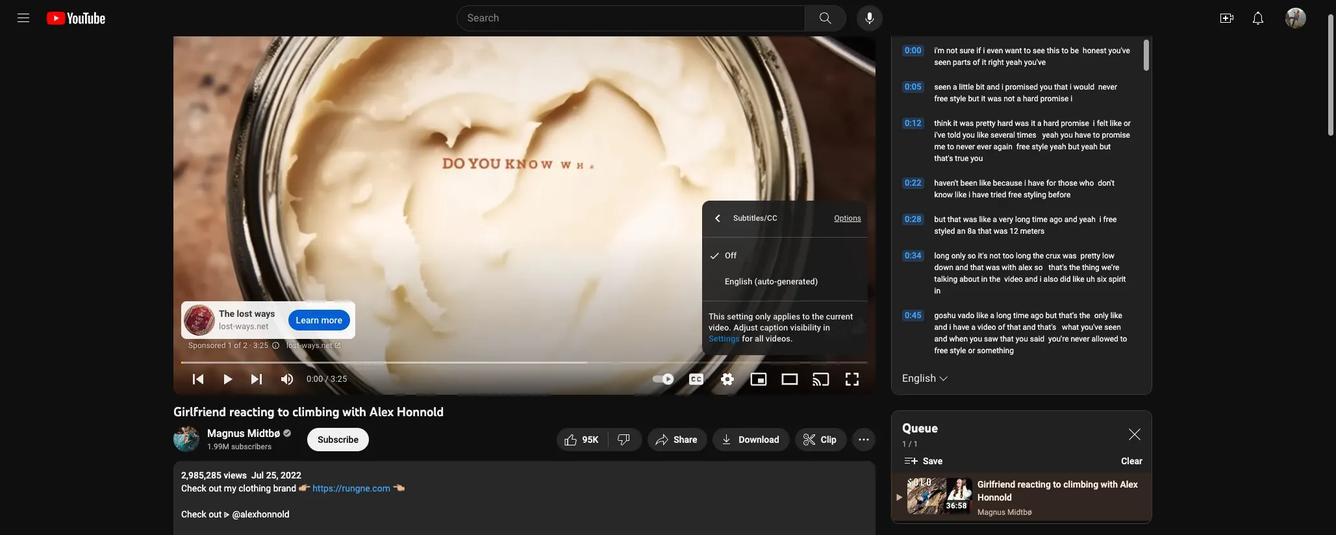 Task type: locate. For each thing, give the bounding box(es) containing it.
the up visibility
[[812, 312, 824, 322]]

pretty inside long only so it's not too long the crux was  pretty low down and that was with alex so   that's the thing we're talking about in the  video and i also did like uh six spirit in
[[1081, 251, 1101, 261]]

english
[[725, 277, 753, 287], [902, 372, 936, 385]]

hard down promised
[[1023, 94, 1039, 103]]

several
[[991, 131, 1015, 140]]

1 vertical spatial girlfriend
[[978, 479, 1016, 490]]

36:58
[[946, 502, 967, 511]]

never up felt
[[1098, 83, 1117, 92]]

1 vertical spatial with
[[343, 404, 366, 420]]

0 horizontal spatial girlfriend
[[173, 404, 226, 420]]

only left so on the top
[[951, 251, 966, 261]]

but up you're
[[1046, 311, 1057, 320]]

0 horizontal spatial video
[[978, 323, 996, 332]]

that down so on the top
[[970, 263, 984, 272]]

avatar image image
[[1286, 8, 1306, 29]]

pretty up thing
[[1081, 251, 1101, 261]]

was down right
[[988, 94, 1002, 103]]

0 vertical spatial never
[[1098, 83, 1117, 92]]

this
[[1047, 46, 1060, 55]]

never inside goshu vado like a long time ago but that's the  only like and i have a video of that and that's   what you've seen and when you saw that you said  you're never allowed to free style or something
[[1071, 335, 1090, 344]]

0 horizontal spatial for
[[742, 334, 753, 343]]

climbing for girlfriend reacting to climbing with alex honnold
[[292, 404, 340, 420]]

1 horizontal spatial /
[[909, 440, 912, 449]]

pretty
[[976, 119, 996, 128], [1081, 251, 1101, 261]]

check up music
[[181, 509, 206, 520]]

current
[[826, 312, 853, 322]]

i inside i'm not sure if i even want to see this to be  honest you've seen parts of it right yeah you've
[[983, 46, 985, 55]]

ago
[[1050, 215, 1063, 224], [1031, 311, 1044, 320]]

1 vertical spatial honnold
[[978, 492, 1012, 503]]

1 horizontal spatial hard
[[1023, 94, 1039, 103]]

0:22
[[905, 178, 922, 188]]

1 vertical spatial the
[[1069, 263, 1080, 272]]

0 horizontal spatial reacting
[[229, 404, 275, 420]]

menu containing off
[[702, 238, 868, 301]]

was
[[988, 94, 1002, 103], [960, 119, 974, 128], [1015, 119, 1029, 128], [963, 215, 977, 224], [994, 227, 1008, 236], [986, 263, 1000, 272]]

but inside goshu vado like a long time ago but that's the  only like and i have a video of that and that's   what you've seen and when you saw that you said  you're never allowed to free style or something
[[1046, 311, 1057, 320]]

pretty inside think it was pretty hard was it a hard promise  i felt like or i've told you like several times   yeah you have to promise me to never ever again  free style yeah but yeah but that's true you
[[976, 119, 996, 128]]

0 vertical spatial honnold
[[397, 404, 444, 420]]

a down seen a little bit and i promised you that i would  never free style but it was not a hard promise i
[[1037, 119, 1042, 128]]

style down little
[[950, 94, 966, 103]]

0 vertical spatial style
[[950, 94, 966, 103]]

only inside goshu vado like a long time ago but that's the  only like and i have a video of that and that's   what you've seen and when you saw that you said  you're never allowed to free style or something
[[1094, 311, 1109, 320]]

None search field
[[433, 5, 849, 31]]

girlfriend for girlfriend reacting to climbing with alex honnold magnus midtbø
[[978, 479, 1016, 490]]

youtube video player element
[[173, 0, 876, 395]]

1 vertical spatial 0:00
[[307, 374, 323, 384]]

long up saw
[[997, 311, 1012, 320]]

0 horizontal spatial with
[[343, 404, 366, 420]]

1 vertical spatial you've
[[1024, 58, 1046, 67]]

1 vertical spatial in
[[935, 286, 941, 296]]

1 horizontal spatial 0:00
[[905, 45, 922, 55]]

/ down queue
[[909, 440, 912, 449]]

menu
[[702, 238, 868, 301]]

sure
[[960, 46, 975, 55]]

magnus up "1.99m" at the bottom of the page
[[207, 427, 245, 440]]

hard up several
[[998, 119, 1013, 128]]

2 horizontal spatial of
[[998, 323, 1005, 332]]

free right ever
[[1017, 142, 1030, 151]]

never inside seen a little bit and i promised you that i would  never free style but it was not a hard promise i
[[1098, 83, 1117, 92]]

you've up the allowed
[[1081, 323, 1103, 332]]

honnold inside girlfriend reacting to climbing with alex honnold magnus midtbø
[[978, 492, 1012, 503]]

visibility
[[790, 323, 821, 333]]

8a
[[968, 227, 976, 236]]

seen a little bit and i promised you that i would  never free style but it was not a hard promise i
[[935, 83, 1117, 103]]

that right saw
[[1000, 335, 1014, 344]]

you
[[1040, 83, 1052, 92], [963, 131, 975, 140], [1061, 131, 1073, 140], [971, 154, 983, 163], [970, 335, 982, 344], [1016, 335, 1028, 344]]

also
[[1044, 275, 1058, 284]]

0:00 down lost-ways.net link
[[307, 374, 323, 384]]

0:00 for 0:00
[[905, 45, 922, 55]]

the inside this setting only applies to the current video. adjust caption visibility in settings for all videos.
[[812, 312, 824, 322]]

have up 'when'
[[953, 323, 970, 332]]

check
[[181, 483, 206, 494], [181, 509, 206, 520]]

haven't
[[935, 179, 959, 188]]

style
[[950, 94, 966, 103], [1032, 142, 1048, 151], [950, 346, 966, 355]]

2 vertical spatial never
[[1071, 335, 1090, 344]]

1 vertical spatial ways.net
[[302, 341, 332, 350]]

1 for queue
[[902, 440, 907, 449]]

or left 'something'
[[968, 346, 975, 355]]

2 out from the top
[[209, 509, 222, 520]]

caption
[[760, 323, 788, 333]]

to inside girlfriend reacting to climbing with alex honnold magnus midtbø
[[1053, 479, 1061, 490]]

free inside goshu vado like a long time ago but that's the  only like and i have a video of that and that's   what you've seen and when you saw that you said  you're never allowed to free style or something
[[935, 346, 948, 355]]

with for girlfriend reacting to climbing with alex honnold magnus midtbø
[[1101, 479, 1118, 490]]

0 vertical spatial reacting
[[229, 404, 275, 420]]

2
[[243, 341, 247, 350]]

not inside long only so it's not too long the crux was  pretty low down and that was with alex so   that's the thing we're talking about in the  video and i also did like uh six spirit in
[[990, 251, 1001, 261]]

free up english dropdown button
[[935, 346, 948, 355]]

midtbø down the girlfriend reacting to climbing with alex honnold by magnus midtbø 36 minutes element
[[1008, 508, 1032, 517]]

1 horizontal spatial time
[[1032, 215, 1048, 224]]

think
[[935, 119, 952, 128]]

have up those
[[1075, 131, 1091, 140]]

you've right 'honest'
[[1109, 46, 1130, 55]]

0 horizontal spatial only
[[755, 312, 771, 322]]

0 vertical spatial alex
[[370, 404, 394, 420]]

ever
[[977, 142, 992, 151]]

hard
[[1023, 94, 1039, 103], [998, 119, 1013, 128], [1044, 119, 1059, 128]]

very
[[999, 215, 1013, 224]]

2022
[[281, 470, 301, 481]]

style inside goshu vado like a long time ago but that's the  only like and i have a video of that and that's   what you've seen and when you saw that you said  you're never allowed to free style or something
[[950, 346, 966, 355]]

reacting for girlfriend reacting to climbing with alex honnold
[[229, 404, 275, 420]]

time down long only so it's not too long the crux was  pretty low down and that was with alex so   that's the thing we're talking about in the  video and i also did like uh six spirit in
[[1013, 311, 1029, 320]]

yeah inside i'm not sure if i even want to see this to be  honest you've seen parts of it right yeah you've
[[1006, 58, 1022, 67]]

style inside seen a little bit and i promised you that i would  never free style but it was not a hard promise i
[[950, 94, 966, 103]]

free inside think it was pretty hard was it a hard promise  i felt like or i've told you like several times   yeah you have to promise me to never ever again  free style yeah but yeah but that's true you
[[1017, 142, 1030, 151]]

to
[[1024, 46, 1031, 55], [1062, 46, 1069, 55], [1093, 131, 1100, 140], [947, 142, 954, 151], [803, 312, 810, 322], [1120, 335, 1127, 344], [278, 404, 289, 420], [1053, 479, 1061, 490]]

like inside but that was like a very long time ago and yeah  i free styled an 8a that was 12 meters
[[979, 215, 991, 224]]

like
[[1110, 119, 1122, 128], [977, 131, 989, 140], [979, 179, 991, 188], [955, 190, 967, 199], [979, 215, 991, 224], [1073, 275, 1085, 284], [977, 311, 988, 320], [1111, 311, 1122, 320]]

/ inside youtube video player element
[[325, 374, 329, 384]]

with inside girlfriend reacting to climbing with alex honnold magnus midtbø
[[1101, 479, 1118, 490]]

0 horizontal spatial not
[[946, 46, 958, 55]]

jul
[[251, 470, 264, 481]]

in down talking
[[935, 286, 941, 296]]

1 horizontal spatial with
[[1002, 263, 1017, 272]]

1 horizontal spatial ago
[[1050, 215, 1063, 224]]

0 vertical spatial /
[[325, 374, 329, 384]]

check inside 👈🏼 check out ⌲ @alexhonnold music and sound effects:
[[181, 509, 206, 520]]

only
[[951, 251, 966, 261], [1094, 311, 1109, 320], [755, 312, 771, 322]]

seen down i'm
[[935, 58, 951, 67]]

out left ⌲
[[209, 509, 222, 520]]

you left saw
[[970, 335, 982, 344]]

the lost ways lost-ways.net
[[219, 309, 275, 331]]

0 vertical spatial girlfriend
[[173, 404, 226, 420]]

never inside think it was pretty hard was it a hard promise  i felt like or i've told you like several times   yeah you have to promise me to never ever again  free style yeah but yeah but that's true you
[[956, 142, 975, 151]]

seek slider slider
[[179, 354, 868, 367]]

seen inside i'm not sure if i even want to see this to be  honest you've seen parts of it right yeah you've
[[935, 58, 951, 67]]

that right 8a on the top of page
[[978, 227, 992, 236]]

and right music
[[208, 535, 223, 535]]

a left 'very'
[[993, 215, 997, 224]]

Share text field
[[674, 435, 697, 445]]

for down adjust
[[742, 334, 753, 343]]

0 vertical spatial 0:00
[[905, 45, 922, 55]]

0 vertical spatial of
[[973, 58, 980, 67]]

ways.net down lost
[[235, 322, 269, 331]]

i inside goshu vado like a long time ago but that's the  only like and i have a video of that and that's   what you've seen and when you saw that you said  you're never allowed to free style or something
[[949, 323, 951, 332]]

for inside this setting only applies to the current video. adjust caption visibility in settings for all videos.
[[742, 334, 753, 343]]

0 vertical spatial ways.net
[[235, 322, 269, 331]]

0 horizontal spatial ways.net
[[235, 322, 269, 331]]

2 horizontal spatial with
[[1101, 479, 1118, 490]]

did
[[1060, 275, 1071, 284]]

was up several
[[1015, 119, 1029, 128]]

menu inside youtube video player element
[[702, 238, 868, 301]]

0 horizontal spatial 3:25
[[253, 341, 268, 350]]

honnold for girlfriend reacting to climbing with alex honnold magnus midtbø
[[978, 492, 1012, 503]]

promise up think it was pretty hard was it a hard promise  i felt like or i've told you like several times   yeah you have to promise me to never ever again  free style yeah but yeah but that's true you
[[1041, 94, 1069, 103]]

0 vertical spatial that's
[[935, 154, 953, 163]]

lost- right my ad center icon
[[287, 341, 302, 350]]

the left crux
[[1033, 251, 1044, 261]]

girlfriend inside girlfriend reacting to climbing with alex honnold magnus midtbø
[[978, 479, 1016, 490]]

not inside i'm not sure if i even want to see this to be  honest you've seen parts of it right yeah you've
[[946, 46, 958, 55]]

2 vertical spatial that's
[[1059, 311, 1078, 320]]

/ down lost-ways.net link
[[325, 374, 329, 384]]

1 out from the top
[[209, 483, 222, 494]]

sound
[[225, 535, 251, 535]]

that inside seen a little bit and i promised you that i would  never free style but it was not a hard promise i
[[1054, 83, 1068, 92]]

https://rungne.com link
[[313, 483, 390, 494]]

long up alex
[[1016, 251, 1031, 261]]

in down current
[[823, 323, 830, 333]]

Subscribe text field
[[318, 435, 359, 445]]

that up an
[[948, 215, 961, 224]]

0 horizontal spatial or
[[968, 346, 975, 355]]

2 vertical spatial with
[[1101, 479, 1118, 490]]

1 vertical spatial english
[[902, 372, 936, 385]]

it inside seen a little bit and i promised you that i would  never free style but it was not a hard promise i
[[981, 94, 986, 103]]

alex
[[370, 404, 394, 420], [1120, 479, 1138, 490]]

ago inside goshu vado like a long time ago but that's the  only like and i have a video of that and that's   what you've seen and when you saw that you said  you're never allowed to free style or something
[[1031, 311, 1044, 320]]

2 vertical spatial in
[[823, 323, 830, 333]]

ways.net inside the lost ways lost-ways.net
[[235, 322, 269, 331]]

0 vertical spatial time
[[1032, 215, 1048, 224]]

styled
[[935, 227, 955, 236]]

a
[[953, 83, 957, 92], [1017, 94, 1021, 103], [1037, 119, 1042, 128], [993, 215, 997, 224], [990, 311, 995, 320], [971, 323, 976, 332]]

Download text field
[[739, 435, 779, 445]]

down
[[935, 263, 954, 272]]

hard down seen a little bit and i promised you that i would  never free style but it was not a hard promise i
[[1044, 119, 1059, 128]]

like right vado at the bottom right of the page
[[977, 311, 988, 320]]

1 inside youtube video player element
[[228, 341, 232, 350]]

0 horizontal spatial honnold
[[397, 404, 444, 420]]

videos.
[[766, 334, 793, 343]]

lost-ways.net link
[[287, 338, 341, 354]]

1 vertical spatial alex
[[1120, 479, 1138, 490]]

never down what
[[1071, 335, 1090, 344]]

1 horizontal spatial girlfriend
[[978, 479, 1016, 490]]

1 vertical spatial reacting
[[1018, 479, 1051, 490]]

more
[[321, 315, 342, 325]]

time
[[1032, 215, 1048, 224], [1013, 311, 1029, 320]]

of up saw
[[998, 323, 1005, 332]]

learn more
[[296, 315, 342, 325]]

settings
[[709, 334, 740, 343]]

you're
[[1049, 335, 1069, 344]]

/
[[325, 374, 329, 384], [909, 440, 912, 449]]

but
[[968, 94, 979, 103], [1068, 142, 1080, 151], [1100, 142, 1111, 151], [935, 215, 946, 224], [1046, 311, 1057, 320]]

queue
[[902, 420, 938, 436]]

0 vertical spatial english
[[725, 277, 753, 287]]

ago down also
[[1031, 311, 1044, 320]]

0:00 inside youtube video player element
[[307, 374, 323, 384]]

1 vertical spatial time
[[1013, 311, 1029, 320]]

0 vertical spatial promise
[[1041, 94, 1069, 103]]

1 horizontal spatial honnold
[[978, 492, 1012, 503]]

ago down before
[[1050, 215, 1063, 224]]

video inside long only so it's not too long the crux was  pretty low down and that was with alex so   that's the thing we're talking about in the  video and i also did like uh six spirit in
[[1004, 275, 1023, 284]]

9 5 k
[[582, 435, 599, 445]]

i
[[983, 46, 985, 55], [1002, 83, 1004, 92], [1070, 83, 1072, 92], [1071, 94, 1073, 103], [1093, 119, 1095, 128], [1024, 179, 1026, 188], [969, 190, 971, 199], [1100, 215, 1102, 224], [1040, 275, 1042, 284], [949, 323, 951, 332]]

1 horizontal spatial video
[[1004, 275, 1023, 284]]

1 horizontal spatial only
[[951, 251, 966, 261]]

have
[[1075, 131, 1091, 140], [1028, 179, 1045, 188], [973, 190, 989, 199], [953, 323, 970, 332]]

girlfriend right 36:58 link
[[978, 479, 1016, 490]]

a inside but that was like a very long time ago and yeah  i free styled an 8a that was 12 meters
[[993, 215, 997, 224]]

save button
[[897, 450, 953, 473]]

girlfriend for girlfriend reacting to climbing with alex honnold
[[173, 404, 226, 420]]

that down the this
[[1054, 83, 1068, 92]]

1 vertical spatial ago
[[1031, 311, 1044, 320]]

those
[[1058, 179, 1078, 188]]

0:34
[[905, 251, 922, 261]]

1 horizontal spatial of
[[973, 58, 980, 67]]

you right promised
[[1040, 83, 1052, 92]]

3:25
[[253, 341, 268, 350], [331, 374, 347, 384]]

english up queue
[[902, 372, 936, 385]]

that's down crux
[[1049, 263, 1067, 272]]

1 horizontal spatial pretty
[[1081, 251, 1101, 261]]

english for english (auto-generated)
[[725, 277, 753, 287]]

1 horizontal spatial for
[[1046, 179, 1056, 188]]

and down before
[[1065, 215, 1078, 224]]

👉🏼
[[299, 483, 310, 494]]

climbing
[[292, 404, 340, 420], [1064, 479, 1099, 490]]

0 vertical spatial not
[[946, 46, 958, 55]]

effects:
[[253, 535, 284, 535]]

brand
[[273, 483, 296, 494]]

3:25 down lost-ways.net link
[[331, 374, 347, 384]]

sponsored
[[188, 341, 226, 350]]

1 vertical spatial never
[[956, 142, 975, 151]]

english inside dropdown button
[[902, 372, 936, 385]]

long up down
[[935, 251, 950, 261]]

you down ever
[[971, 154, 983, 163]]

you up those
[[1061, 131, 1073, 140]]

0 vertical spatial out
[[209, 483, 222, 494]]

free up think
[[935, 94, 948, 103]]

0 vertical spatial with
[[1002, 263, 1017, 272]]

1 horizontal spatial reacting
[[1018, 479, 1051, 490]]

out down 2,985,285 views
[[209, 483, 222, 494]]

0 horizontal spatial time
[[1013, 311, 1029, 320]]

2 horizontal spatial you've
[[1109, 46, 1130, 55]]

honnold for girlfriend reacting to climbing with alex honnold
[[397, 404, 444, 420]]

0 vertical spatial climbing
[[292, 404, 340, 420]]

(auto-
[[755, 277, 777, 287]]

that's inside think it was pretty hard was it a hard promise  i felt like or i've told you like several times   yeah you have to promise me to never ever again  free style yeah but yeah but that's true you
[[935, 154, 953, 163]]

36 minutes, 58 seconds element
[[946, 502, 967, 511]]

only up caption
[[755, 312, 771, 322]]

ways
[[254, 309, 275, 319]]

0 horizontal spatial the
[[812, 312, 824, 322]]

clip button
[[795, 428, 847, 451]]

to inside this setting only applies to the current video. adjust caption visibility in settings for all videos.
[[803, 312, 810, 322]]

learn more link
[[288, 310, 350, 331]]

was inside seen a little bit and i promised you that i would  never free style but it was not a hard promise i
[[988, 94, 1002, 103]]

0 horizontal spatial promise
[[1041, 94, 1069, 103]]

seen left little
[[935, 83, 951, 92]]

3:25 right ·
[[253, 341, 268, 350]]

2 check from the top
[[181, 509, 206, 520]]

2 vertical spatial the
[[812, 312, 824, 322]]

all
[[755, 334, 764, 343]]

seen
[[935, 58, 951, 67], [935, 83, 951, 92], [1105, 323, 1121, 332]]

1 horizontal spatial climbing
[[1064, 479, 1099, 490]]

english inside menu
[[725, 277, 753, 287]]

magnus
[[207, 427, 245, 440], [978, 508, 1006, 517]]

out
[[209, 483, 222, 494], [209, 509, 222, 520]]

magnus right "36 minutes, 58 seconds" element
[[978, 508, 1006, 517]]

1 vertical spatial 3:25
[[331, 374, 347, 384]]

midtbø inside girlfriend reacting to climbing with alex honnold magnus midtbø
[[1008, 508, 1032, 517]]

that's up what
[[1059, 311, 1078, 320]]

only inside this setting only applies to the current video. adjust caption visibility in settings for all videos.
[[755, 312, 771, 322]]

0 horizontal spatial climbing
[[292, 404, 340, 420]]

adjust
[[734, 323, 758, 333]]

1 vertical spatial out
[[209, 509, 222, 520]]

but down the bit at the right top of page
[[968, 94, 979, 103]]

1 vertical spatial climbing
[[1064, 479, 1099, 490]]

long up 12
[[1015, 215, 1030, 224]]

a inside think it was pretty hard was it a hard promise  i felt like or i've told you like several times   yeah you have to promise me to never ever again  free style yeah but yeah but that's true you
[[1037, 119, 1042, 128]]

pretty up several
[[976, 119, 996, 128]]

with
[[1002, 263, 1017, 272], [343, 404, 366, 420], [1101, 479, 1118, 490]]

0 vertical spatial pretty
[[976, 119, 996, 128]]

1 horizontal spatial magnus
[[978, 508, 1006, 517]]

reacting inside girlfriend reacting to climbing with alex honnold magnus midtbø
[[1018, 479, 1051, 490]]

0 vertical spatial check
[[181, 483, 206, 494]]

alex for girlfriend reacting to climbing with alex honnold
[[370, 404, 394, 420]]

alex
[[1018, 263, 1033, 272]]

2 vertical spatial you've
[[1081, 323, 1103, 332]]

seen inside goshu vado like a long time ago but that's the  only like and i have a video of that and that's   what you've seen and when you saw that you said  you're never allowed to free style or something
[[1105, 323, 1121, 332]]

0 horizontal spatial /
[[325, 374, 329, 384]]

this setting only applies to the current video. adjust caption visibility in settings for all videos.
[[709, 312, 853, 343]]

with up subscribe text box
[[343, 404, 366, 420]]

options
[[834, 214, 861, 223]]

0 horizontal spatial midtbø
[[247, 427, 280, 440]]

1 vertical spatial /
[[909, 440, 912, 449]]

0 horizontal spatial pretty
[[976, 119, 996, 128]]

only up the allowed
[[1094, 311, 1109, 320]]

time up meters
[[1032, 215, 1048, 224]]

0 horizontal spatial in
[[823, 323, 830, 333]]

a left little
[[953, 83, 957, 92]]

1 vertical spatial not
[[1004, 94, 1015, 103]]

1 horizontal spatial never
[[1071, 335, 1090, 344]]

lost- inside the lost ways lost-ways.net
[[219, 322, 235, 331]]

the up did on the bottom right of the page
[[1069, 263, 1080, 272]]

check down 2,985,285
[[181, 483, 206, 494]]

0 vertical spatial lost-
[[219, 322, 235, 331]]

1 vertical spatial seen
[[935, 83, 951, 92]]

1 horizontal spatial english
[[902, 372, 936, 385]]

free up low on the top of the page
[[1103, 215, 1117, 224]]

video down alex
[[1004, 275, 1023, 284]]

1 horizontal spatial the
[[1033, 251, 1044, 261]]

my
[[224, 483, 236, 494]]

in inside this setting only applies to the current video. adjust caption visibility in settings for all videos.
[[823, 323, 830, 333]]

2 vertical spatial style
[[950, 346, 966, 355]]

free
[[935, 94, 948, 103], [1017, 142, 1030, 151], [1008, 190, 1022, 199], [1103, 215, 1117, 224], [935, 346, 948, 355]]

1 horizontal spatial lost-
[[287, 341, 302, 350]]

0 horizontal spatial 1
[[228, 341, 232, 350]]

👈🏼 check out ⌲ @alexhonnold music and sound effects:
[[181, 483, 404, 535]]

12
[[1010, 227, 1019, 236]]

yeah up those
[[1050, 142, 1066, 151]]

1 vertical spatial video
[[978, 323, 996, 332]]

alex inside girlfriend reacting to climbing with alex honnold magnus midtbø
[[1120, 479, 1138, 490]]

my ad center image
[[272, 337, 280, 355]]

of down the if
[[973, 58, 980, 67]]

allowed
[[1092, 335, 1119, 344]]

promised
[[1005, 83, 1038, 92]]

you inside seen a little bit and i promised you that i would  never free style but it was not a hard promise i
[[1040, 83, 1052, 92]]

▶
[[896, 493, 903, 502]]

it up told
[[953, 119, 958, 128]]

climbing inside girlfriend reacting to climbing with alex honnold magnus midtbø
[[1064, 479, 1099, 490]]



Task type: vqa. For each thing, say whether or not it's contained in the screenshot.
English corresponding to English (auto-generated)
yes



Task type: describe. For each thing, give the bounding box(es) containing it.
parts
[[953, 58, 971, 67]]

and up 'about'
[[955, 263, 968, 272]]

a down promised
[[1017, 94, 1021, 103]]

goshu
[[935, 311, 956, 320]]

that's inside goshu vado like a long time ago but that's the  only like and i have a video of that and that's   what you've seen and when you saw that you said  you're never allowed to free style or something
[[1059, 311, 1078, 320]]

Clear text field
[[1121, 456, 1143, 466]]

a down vado at the bottom right of the page
[[971, 323, 976, 332]]

with for girlfriend reacting to climbing with alex honnold
[[343, 404, 366, 420]]

0:45
[[905, 311, 922, 320]]

0 horizontal spatial you've
[[1024, 58, 1046, 67]]

girlfriend reacting to climbing with alex honnold magnus midtbø
[[978, 479, 1138, 517]]

or inside goshu vado like a long time ago but that's the  only like and i have a video of that and that's   what you've seen and when you saw that you said  you're never allowed to free style or something
[[968, 346, 975, 355]]

midtbø inside the magnus midtbø link
[[247, 427, 280, 440]]

sponsored 1 of 2 · 3:25
[[188, 341, 268, 350]]

that inside long only so it's not too long the crux was  pretty low down and that was with alex so   that's the thing we're talking about in the  video and i also did like uh six spirit in
[[970, 263, 984, 272]]

english for english
[[902, 372, 936, 385]]

queue 1 / 1
[[902, 420, 938, 449]]

magnus midtbø link
[[207, 427, 281, 441]]

was up 8a on the top of page
[[963, 215, 977, 224]]

subtitles/cc
[[733, 214, 777, 223]]

options button
[[828, 206, 868, 232]]

uh
[[1087, 275, 1095, 284]]

i've
[[935, 131, 946, 140]]

check out my clothing brand 👉🏼 https://rungne.com
[[181, 483, 390, 494]]

subscribe
[[318, 435, 359, 445]]

a up saw
[[990, 311, 995, 320]]

clip
[[821, 435, 837, 445]]

honest
[[1083, 46, 1107, 55]]

the
[[219, 309, 235, 319]]

tried
[[991, 190, 1006, 199]]

1.99 million subscribers element
[[207, 441, 289, 453]]

saw
[[984, 335, 998, 344]]

like up ever
[[977, 131, 989, 140]]

it down seen a little bit and i promised you that i would  never free style but it was not a hard promise i
[[1031, 119, 1036, 128]]

out inside 👈🏼 check out ⌲ @alexhonnold music and sound effects:
[[209, 509, 222, 520]]

you right saw
[[1016, 335, 1028, 344]]

long only so it's not too long the crux was  pretty low down and that was with alex so   that's the thing we're talking about in the  video and i also did like uh six spirit in
[[935, 251, 1126, 296]]

seen inside seen a little bit and i promised you that i would  never free style but it was not a hard promise i
[[935, 83, 951, 92]]

it inside i'm not sure if i even want to see this to be  honest you've seen parts of it right yeah you've
[[982, 58, 987, 67]]

was up told
[[960, 119, 974, 128]]

subscribers
[[231, 442, 272, 451]]

to inside goshu vado like a long time ago but that's the  only like and i have a video of that and that's   what you've seen and when you saw that you said  you're never allowed to free style or something
[[1120, 335, 1127, 344]]

2 horizontal spatial hard
[[1044, 119, 1059, 128]]

2 horizontal spatial in
[[982, 275, 988, 284]]

·
[[249, 341, 251, 350]]

/ inside queue 1 / 1
[[909, 440, 912, 449]]

this
[[709, 312, 725, 322]]

it's
[[978, 251, 988, 261]]

like right been
[[979, 179, 991, 188]]

what
[[1062, 323, 1079, 332]]

with inside long only so it's not too long the crux was  pretty low down and that was with alex so   that's the thing we're talking about in the  video and i also did like uh six spirit in
[[1002, 263, 1017, 272]]

felt
[[1097, 119, 1108, 128]]

have down been
[[973, 190, 989, 199]]

girlfriend reacting to climbing with alex honnold by magnus midtbø 36 minutes element
[[978, 478, 1141, 504]]

style inside think it was pretty hard was it a hard promise  i felt like or i've told you like several times   yeah you have to promise me to never ever again  free style yeah but yeah but that's true you
[[1032, 142, 1048, 151]]

clothing
[[239, 483, 271, 494]]

video inside goshu vado like a long time ago but that's the  only like and i have a video of that and that's   what you've seen and when you saw that you said  you're never allowed to free style or something
[[978, 323, 996, 332]]

like right felt
[[1110, 119, 1122, 128]]

but down felt
[[1100, 142, 1111, 151]]

been
[[961, 179, 978, 188]]

and left what
[[1023, 323, 1036, 332]]

i inside long only so it's not too long the crux was  pretty low down and that was with alex so   that's the thing we're talking about in the  video and i also did like uh six spirit in
[[1040, 275, 1042, 284]]

we're
[[1102, 263, 1120, 272]]

see
[[1033, 46, 1045, 55]]

time inside but that was like a very long time ago and yeah  i free styled an 8a that was 12 meters
[[1032, 215, 1048, 224]]

that up 'something'
[[1007, 323, 1021, 332]]

that's inside long only so it's not too long the crux was  pretty low down and that was with alex so   that's the thing we're talking about in the  video and i also did like uh six spirit in
[[1049, 263, 1067, 272]]

have up styling
[[1028, 179, 1045, 188]]

0:00 for 0:00 / 3:25
[[307, 374, 323, 384]]

off
[[725, 251, 737, 260]]

0:00 / 3:25
[[307, 374, 347, 384]]

generated)
[[777, 277, 818, 287]]

of inside youtube video player element
[[234, 341, 241, 350]]

don't
[[1098, 179, 1115, 188]]

download button
[[713, 428, 790, 451]]

bit
[[976, 83, 985, 92]]

too
[[1003, 251, 1014, 261]]

told
[[948, 131, 961, 140]]

was down 'very'
[[994, 227, 1008, 236]]

free inside seen a little bit and i promised you that i would  never free style but it was not a hard promise i
[[935, 94, 948, 103]]

1 horizontal spatial in
[[935, 286, 941, 296]]

5
[[588, 435, 593, 445]]

long inside but that was like a very long time ago and yeah  i free styled an 8a that was 12 meters
[[1015, 215, 1030, 224]]

meters
[[1020, 227, 1045, 236]]

like up the allowed
[[1111, 311, 1122, 320]]

setting
[[727, 312, 753, 322]]

36:58 link
[[908, 478, 972, 516]]

something
[[977, 346, 1014, 355]]

but inside but that was like a very long time ago and yeah  i free styled an 8a that was 12 meters
[[935, 215, 946, 224]]

2,985,285
[[181, 470, 221, 481]]

crux
[[1046, 251, 1061, 261]]

@alexhonnold
[[232, 509, 290, 520]]

ago inside but that was like a very long time ago and yeah  i free styled an 8a that was 12 meters
[[1050, 215, 1063, 224]]

long inside goshu vado like a long time ago but that's the  only like and i have a video of that and that's   what you've seen and when you saw that you said  you're never allowed to free style or something
[[997, 311, 1012, 320]]

applies
[[773, 312, 800, 322]]

0 vertical spatial the
[[1033, 251, 1044, 261]]

i'm
[[935, 46, 945, 55]]

you've inside goshu vado like a long time ago but that's the  only like and i have a video of that and that's   what you've seen and when you saw that you said  you're never allowed to free style or something
[[1081, 323, 1103, 332]]

have inside goshu vado like a long time ago but that's the  only like and i have a video of that and that's   what you've seen and when you saw that you said  you're never allowed to free style or something
[[953, 323, 970, 332]]

free inside haven't been like because i have for those who  don't know like i have tried free styling before
[[1008, 190, 1022, 199]]

and down alex
[[1025, 275, 1038, 284]]

Search text field
[[467, 10, 802, 27]]

girlfriend reacting to climbing with alex honnold
[[173, 404, 444, 420]]

for inside haven't been like because i have for those who  don't know like i have tried free styling before
[[1046, 179, 1056, 188]]

reacting for girlfriend reacting to climbing with alex honnold magnus midtbø
[[1018, 479, 1051, 490]]

of inside goshu vado like a long time ago but that's the  only like and i have a video of that and that's   what you've seen and when you saw that you said  you're never allowed to free style or something
[[998, 323, 1005, 332]]

climbing for girlfriend reacting to climbing with alex honnold magnus midtbø
[[1064, 479, 1099, 490]]

25,
[[266, 470, 278, 481]]

promise inside think it was pretty hard was it a hard promise  i felt like or i've told you like several times   yeah you have to promise me to never ever again  free style yeah but yeah but that's true you
[[1102, 131, 1130, 140]]

when
[[949, 335, 968, 344]]

was inside long only so it's not too long the crux was  pretty low down and that was with alex so   that's the thing we're talking about in the  video and i also did like uh six spirit in
[[986, 263, 1000, 272]]

time inside goshu vado like a long time ago but that's the  only like and i have a video of that and that's   what you've seen and when you saw that you said  you're never allowed to free style or something
[[1013, 311, 1029, 320]]

styling
[[1024, 190, 1047, 199]]

0 horizontal spatial hard
[[998, 119, 1013, 128]]

have inside think it was pretty hard was it a hard promise  i felt like or i've told you like several times   yeah you have to promise me to never ever again  free style yeah but yeah but that's true you
[[1075, 131, 1091, 140]]

but that was like a very long time ago and yeah  i free styled an 8a that was 12 meters
[[935, 215, 1117, 236]]

magnus midtbø
[[207, 427, 280, 440]]

i inside but that was like a very long time ago and yeah  i free styled an 8a that was 12 meters
[[1100, 215, 1102, 224]]

talking
[[935, 275, 958, 284]]

0 vertical spatial magnus
[[207, 427, 245, 440]]

autoplay is on image
[[651, 375, 674, 384]]

yeah right several
[[1042, 131, 1059, 140]]

yeah down felt
[[1082, 142, 1098, 151]]

even
[[987, 46, 1003, 55]]

settings link
[[709, 334, 740, 343]]

share
[[674, 435, 697, 445]]

so
[[968, 251, 976, 261]]

k
[[593, 435, 599, 445]]

1 horizontal spatial ways.net
[[302, 341, 332, 350]]

right
[[988, 58, 1004, 67]]

and down goshu
[[935, 323, 947, 332]]

1.99m
[[207, 442, 229, 451]]

1 vertical spatial lost-
[[287, 341, 302, 350]]

video.
[[709, 323, 731, 333]]

lost
[[237, 309, 252, 319]]

2 horizontal spatial 1
[[914, 440, 918, 449]]

about
[[960, 275, 980, 284]]

Save text field
[[923, 456, 943, 466]]

https://rungne.com
[[313, 483, 390, 494]]

but up those
[[1068, 142, 1080, 151]]

⌲
[[224, 509, 230, 520]]

haven't been like because i have for those who  don't know like i have tried free styling before
[[935, 179, 1115, 199]]

2 horizontal spatial the
[[1069, 263, 1080, 272]]

of inside i'm not sure if i even want to see this to be  honest you've seen parts of it right yeah you've
[[973, 58, 980, 67]]

or inside think it was pretty hard was it a hard promise  i felt like or i've told you like several times   yeah you have to promise me to never ever again  free style yeah but yeah but that's true you
[[1124, 119, 1131, 128]]

but inside seen a little bit and i promised you that i would  never free style but it was not a hard promise i
[[968, 94, 979, 103]]

thing
[[1082, 263, 1100, 272]]

and inside but that was like a very long time ago and yeah  i free styled an 8a that was 12 meters
[[1065, 215, 1078, 224]]

only inside long only so it's not too long the crux was  pretty low down and that was with alex so   that's the thing we're talking about in the  video and i also did like uh six spirit in
[[951, 251, 966, 261]]

2,985,285 views
[[181, 470, 247, 481]]

if
[[977, 46, 981, 55]]

like down been
[[955, 190, 967, 199]]

Clip text field
[[821, 435, 837, 445]]

and inside 👈🏼 check out ⌲ @alexhonnold music and sound effects:
[[208, 535, 223, 535]]

you right told
[[963, 131, 975, 140]]

magnus inside girlfriend reacting to climbing with alex honnold magnus midtbø
[[978, 508, 1006, 517]]

and inside seen a little bit and i promised you that i would  never free style but it was not a hard promise i
[[987, 83, 1000, 92]]

alex for girlfriend reacting to climbing with alex honnold magnus midtbø
[[1120, 479, 1138, 490]]

an
[[957, 227, 966, 236]]

music
[[181, 535, 206, 535]]

free inside but that was like a very long time ago and yeah  i free styled an 8a that was 12 meters
[[1103, 215, 1117, 224]]

0:12
[[905, 118, 922, 128]]

promise inside seen a little bit and i promised you that i would  never free style but it was not a hard promise i
[[1041, 94, 1069, 103]]

0 vertical spatial you've
[[1109, 46, 1130, 55]]

save
[[923, 456, 943, 466]]

1 horizontal spatial 3:25
[[331, 374, 347, 384]]

not inside seen a little bit and i promised you that i would  never free style but it was not a hard promise i
[[1004, 94, 1015, 103]]

1 for sponsored
[[228, 341, 232, 350]]

i inside think it was pretty hard was it a hard promise  i felt like or i've told you like several times   yeah you have to promise me to never ever again  free style yeah but yeah but that's true you
[[1093, 119, 1095, 128]]

1 check from the top
[[181, 483, 206, 494]]

hard inside seen a little bit and i promised you that i would  never free style but it was not a hard promise i
[[1023, 94, 1039, 103]]

and left 'when'
[[935, 335, 947, 344]]

english (auto-generated)
[[725, 277, 818, 287]]

like inside long only so it's not too long the crux was  pretty low down and that was with alex so   that's the thing we're talking about in the  video and i also did like uh six spirit in
[[1073, 275, 1085, 284]]



